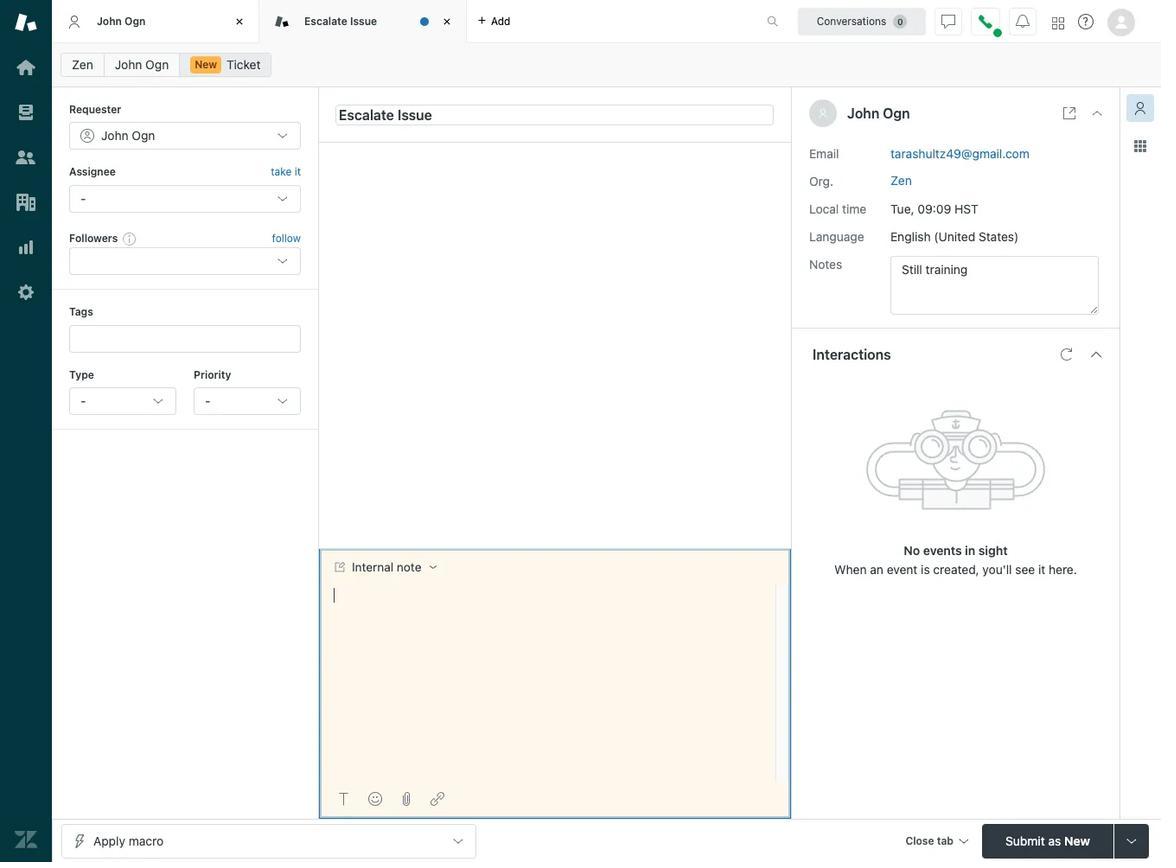 Task type: describe. For each thing, give the bounding box(es) containing it.
user image
[[818, 108, 828, 118]]

1 vertical spatial new
[[1064, 833, 1090, 848]]

minimize composer image
[[548, 541, 562, 555]]

- for type
[[80, 393, 86, 408]]

1 horizontal spatial zen link
[[891, 173, 912, 187]]

org.
[[809, 173, 834, 188]]

tue,
[[891, 201, 914, 216]]

take it
[[271, 165, 301, 178]]

displays possible ticket submission types image
[[1125, 834, 1139, 848]]

john ogn tab
[[52, 0, 259, 43]]

no
[[904, 543, 920, 557]]

escalate issue
[[304, 15, 377, 27]]

add button
[[467, 0, 521, 42]]

here.
[[1049, 562, 1077, 576]]

Internal note composer text field
[[327, 586, 770, 622]]

take it button
[[271, 164, 301, 181]]

main element
[[0, 0, 52, 862]]

conversations
[[817, 14, 887, 27]]

an
[[870, 562, 884, 576]]

ogn inside secondary element
[[145, 57, 169, 72]]

close image inside john ogn tab
[[231, 13, 248, 30]]

follow button
[[272, 231, 301, 246]]

submit as new
[[1006, 833, 1090, 848]]

tue, 09:09 hst
[[891, 201, 979, 216]]

john ogn inside secondary element
[[115, 57, 169, 72]]

john ogn link
[[104, 53, 180, 77]]

escalate issue tab
[[259, 0, 467, 43]]

john ogn inside tab
[[97, 15, 146, 27]]

zen link inside secondary element
[[61, 53, 104, 77]]

customers image
[[15, 146, 37, 169]]

take
[[271, 165, 292, 178]]

get started image
[[15, 56, 37, 79]]

2 horizontal spatial close image
[[1090, 106, 1104, 120]]

as
[[1048, 833, 1061, 848]]

notes
[[809, 256, 842, 271]]

add link (cmd k) image
[[431, 792, 444, 806]]

info on adding followers image
[[123, 232, 137, 246]]

issue
[[350, 15, 377, 27]]

type
[[69, 368, 94, 381]]

john right user icon
[[847, 105, 880, 121]]

email
[[809, 146, 839, 160]]

button displays agent's chat status as invisible. image
[[942, 14, 955, 28]]

organizations image
[[15, 191, 37, 214]]

priority
[[194, 368, 231, 381]]

admin image
[[15, 281, 37, 304]]

zen inside secondary element
[[72, 57, 93, 72]]

- button for type
[[69, 387, 176, 415]]

event
[[887, 562, 918, 576]]

zendesk products image
[[1052, 17, 1064, 29]]

it inside no events in sight when an event is created, you'll see it here.
[[1038, 562, 1046, 576]]

no events in sight when an event is created, you'll see it here.
[[835, 543, 1077, 576]]

close tab
[[906, 834, 954, 847]]



Task type: vqa. For each thing, say whether or not it's contained in the screenshot.
Explore LINK
no



Task type: locate. For each thing, give the bounding box(es) containing it.
it inside take it button
[[295, 165, 301, 178]]

- down type
[[80, 393, 86, 408]]

it right take
[[295, 165, 301, 178]]

followers
[[69, 232, 118, 245]]

created,
[[933, 562, 979, 576]]

- down priority
[[205, 393, 211, 408]]

tags
[[69, 305, 93, 318]]

ticket
[[227, 57, 261, 72]]

it right see
[[1038, 562, 1046, 576]]

john down john ogn tab
[[115, 57, 142, 72]]

new left ticket
[[195, 58, 217, 71]]

when
[[835, 562, 867, 576]]

add
[[491, 14, 511, 27]]

1 vertical spatial it
[[1038, 562, 1046, 576]]

zendesk support image
[[15, 11, 37, 34]]

states)
[[979, 229, 1019, 243]]

get help image
[[1078, 14, 1094, 29]]

tabs tab list
[[52, 0, 749, 43]]

zen
[[72, 57, 93, 72], [891, 173, 912, 187]]

customer context image
[[1134, 101, 1147, 115]]

assignee
[[69, 165, 116, 178]]

john
[[97, 15, 122, 27], [115, 57, 142, 72], [847, 105, 880, 121], [101, 128, 128, 143]]

0 horizontal spatial zen
[[72, 57, 93, 72]]

john ogn right user icon
[[847, 105, 910, 121]]

john ogn
[[97, 15, 146, 27], [115, 57, 169, 72], [847, 105, 910, 121], [101, 128, 155, 143]]

apply macro
[[93, 833, 164, 848]]

followers element
[[69, 247, 301, 275]]

interactions
[[813, 346, 891, 362]]

zen link up tue,
[[891, 173, 912, 187]]

english (united states)
[[891, 229, 1019, 243]]

(united
[[934, 229, 976, 243]]

- button down priority
[[194, 387, 301, 415]]

john ogn up john ogn link
[[97, 15, 146, 27]]

zen up tue,
[[891, 173, 912, 187]]

ogn inside requester element
[[132, 128, 155, 143]]

1 horizontal spatial zen
[[891, 173, 912, 187]]

insert emojis image
[[368, 792, 382, 806]]

view more details image
[[1063, 106, 1077, 120]]

0 vertical spatial new
[[195, 58, 217, 71]]

0 horizontal spatial close image
[[231, 13, 248, 30]]

- down assignee
[[80, 191, 86, 206]]

requester element
[[69, 122, 301, 150]]

close image up ticket
[[231, 13, 248, 30]]

tags element
[[69, 325, 301, 352]]

john ogn inside requester element
[[101, 128, 155, 143]]

1 vertical spatial zen link
[[891, 173, 912, 187]]

zendesk image
[[15, 828, 37, 851]]

0 horizontal spatial - button
[[69, 387, 176, 415]]

john up john ogn link
[[97, 15, 122, 27]]

john inside secondary element
[[115, 57, 142, 72]]

apps image
[[1134, 139, 1147, 153]]

events
[[923, 543, 962, 557]]

new right as
[[1064, 833, 1090, 848]]

john inside requester element
[[101, 128, 128, 143]]

john ogn down requester
[[101, 128, 155, 143]]

- button down type
[[69, 387, 176, 415]]

close image
[[231, 13, 248, 30], [438, 13, 456, 30], [1090, 106, 1104, 120]]

tarashultz49@gmail.com
[[891, 146, 1030, 160]]

0 horizontal spatial zen link
[[61, 53, 104, 77]]

0 vertical spatial it
[[295, 165, 301, 178]]

note
[[397, 560, 422, 574]]

see
[[1015, 562, 1035, 576]]

requester
[[69, 103, 121, 116]]

close image right view more details image
[[1090, 106, 1104, 120]]

09:09
[[918, 201, 951, 216]]

new inside secondary element
[[195, 58, 217, 71]]

ogn down john ogn tab
[[145, 57, 169, 72]]

- inside assignee element
[[80, 191, 86, 206]]

0 vertical spatial zen
[[72, 57, 93, 72]]

- button
[[69, 387, 176, 415], [194, 387, 301, 415]]

2 - button from the left
[[194, 387, 301, 415]]

user image
[[820, 109, 827, 118]]

submit
[[1006, 833, 1045, 848]]

zen up requester
[[72, 57, 93, 72]]

john ogn down john ogn tab
[[115, 57, 169, 72]]

it
[[295, 165, 301, 178], [1038, 562, 1046, 576]]

close tab button
[[898, 824, 975, 861]]

john inside tab
[[97, 15, 122, 27]]

zen link
[[61, 53, 104, 77], [891, 173, 912, 187]]

local
[[809, 201, 839, 216]]

time
[[842, 201, 867, 216]]

1 vertical spatial zen
[[891, 173, 912, 187]]

ogn right user icon
[[883, 105, 910, 121]]

sight
[[979, 543, 1008, 557]]

ogn up john ogn link
[[125, 15, 146, 27]]

0 vertical spatial zen link
[[61, 53, 104, 77]]

local time
[[809, 201, 867, 216]]

views image
[[15, 101, 37, 124]]

zen link up requester
[[61, 53, 104, 77]]

format text image
[[337, 792, 351, 806]]

1 - button from the left
[[69, 387, 176, 415]]

ogn inside tab
[[125, 15, 146, 27]]

is
[[921, 562, 930, 576]]

reporting image
[[15, 236, 37, 259]]

internal note button
[[319, 549, 451, 586]]

1 horizontal spatial - button
[[194, 387, 301, 415]]

hst
[[955, 201, 979, 216]]

1 horizontal spatial close image
[[438, 13, 456, 30]]

0 horizontal spatial new
[[195, 58, 217, 71]]

secondary element
[[52, 48, 1161, 82]]

close image left add popup button at top left
[[438, 13, 456, 30]]

-
[[80, 191, 86, 206], [80, 393, 86, 408], [205, 393, 211, 408]]

in
[[965, 543, 976, 557]]

- button for priority
[[194, 387, 301, 415]]

john down requester
[[101, 128, 128, 143]]

you'll
[[983, 562, 1012, 576]]

- for priority
[[205, 393, 211, 408]]

internal note
[[352, 560, 422, 574]]

apply
[[93, 833, 125, 848]]

ogn
[[125, 15, 146, 27], [145, 57, 169, 72], [883, 105, 910, 121], [132, 128, 155, 143]]

1 horizontal spatial it
[[1038, 562, 1046, 576]]

Still training text field
[[891, 256, 1099, 314]]

follow
[[272, 232, 301, 245]]

1 horizontal spatial new
[[1064, 833, 1090, 848]]

conversations button
[[798, 7, 926, 35]]

ogn down john ogn link
[[132, 128, 155, 143]]

Subject field
[[335, 104, 774, 125]]

macro
[[129, 833, 164, 848]]

assignee element
[[69, 185, 301, 213]]

new
[[195, 58, 217, 71], [1064, 833, 1090, 848]]

close image inside the 'escalate issue' tab
[[438, 13, 456, 30]]

escalate
[[304, 15, 347, 27]]

language
[[809, 229, 864, 243]]

internal
[[352, 560, 394, 574]]

add attachment image
[[399, 792, 413, 806]]

close
[[906, 834, 934, 847]]

0 horizontal spatial it
[[295, 165, 301, 178]]

notifications image
[[1016, 14, 1030, 28]]

english
[[891, 229, 931, 243]]

tab
[[937, 834, 954, 847]]



